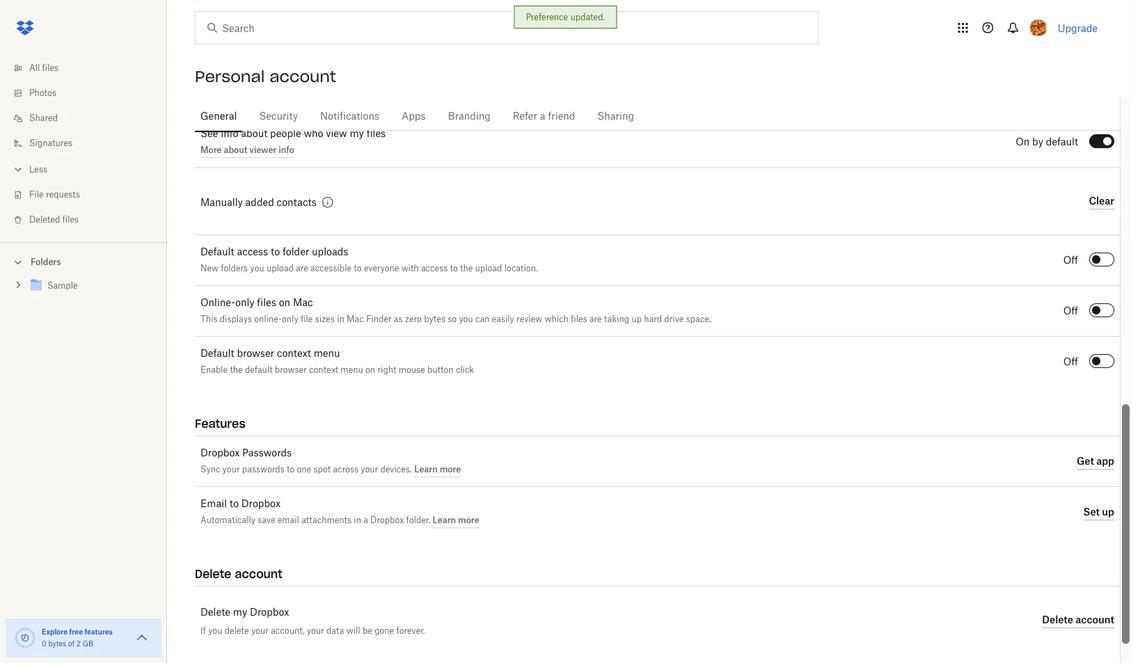 Task type: vqa. For each thing, say whether or not it's contained in the screenshot.
contacts
yes



Task type: locate. For each thing, give the bounding box(es) containing it.
folder.
[[406, 517, 431, 525]]

attachments
[[302, 517, 352, 525]]

1 horizontal spatial you
[[250, 265, 264, 274]]

mac left finder on the left
[[347, 316, 364, 325]]

1 horizontal spatial delete account
[[1043, 615, 1115, 626]]

up left hard
[[632, 316, 642, 325]]

1 vertical spatial up
[[1103, 507, 1115, 518]]

off for uploads
[[1064, 256, 1079, 266]]

0 vertical spatial delete account
[[195, 568, 282, 582]]

space.
[[686, 316, 711, 325]]

folders
[[31, 257, 61, 267]]

browser down default browser context menu
[[275, 367, 307, 375]]

if
[[201, 626, 206, 636]]

my inside see info about people who view my files more about viewer info
[[350, 129, 364, 139]]

1 horizontal spatial my
[[350, 129, 364, 139]]

list
[[0, 47, 167, 242]]

1 vertical spatial are
[[590, 316, 602, 325]]

0 vertical spatial bytes
[[424, 316, 446, 325]]

1 vertical spatial browser
[[275, 367, 307, 375]]

dropbox up account, on the left bottom
[[250, 608, 289, 618]]

1 off from the top
[[1064, 256, 1079, 266]]

more right folder.
[[458, 515, 480, 526]]

tab list containing general
[[195, 97, 1120, 133]]

0 vertical spatial default
[[1046, 138, 1079, 147]]

more right devices.
[[440, 464, 461, 475]]

are
[[296, 265, 308, 274], [590, 316, 602, 325]]

1 vertical spatial delete account
[[1043, 615, 1115, 626]]

you right if on the left bottom of the page
[[208, 626, 222, 636]]

security
[[259, 111, 298, 121]]

up right set
[[1103, 507, 1115, 518]]

1 horizontal spatial mac
[[347, 316, 364, 325]]

about up more about viewer info button
[[241, 129, 268, 139]]

0 horizontal spatial only
[[235, 299, 255, 308]]

1 horizontal spatial in
[[354, 517, 361, 525]]

new folders you upload are accessible to everyone with access to the upload location.
[[201, 265, 538, 274]]

to up the automatically
[[230, 499, 239, 509]]

1 horizontal spatial a
[[540, 111, 546, 121]]

0 horizontal spatial the
[[230, 367, 243, 375]]

0 horizontal spatial are
[[296, 265, 308, 274]]

quota usage element
[[14, 627, 36, 650]]

1 vertical spatial account
[[235, 568, 282, 582]]

deleted files
[[29, 216, 79, 224]]

1 vertical spatial mac
[[347, 316, 364, 325]]

0 horizontal spatial bytes
[[48, 641, 66, 648]]

the up this displays online-only file sizes in mac finder as zero bytes so you can easily review which files are taking up hard drive space.
[[460, 265, 473, 274]]

1 vertical spatial learn
[[433, 515, 456, 526]]

1 vertical spatial a
[[364, 517, 368, 525]]

folders
[[221, 265, 248, 274]]

bytes left the so
[[424, 316, 446, 325]]

0 vertical spatial browser
[[237, 350, 274, 359]]

free
[[69, 628, 83, 636]]

tab list
[[195, 97, 1120, 133]]

1 horizontal spatial only
[[282, 316, 298, 325]]

1 horizontal spatial bytes
[[424, 316, 446, 325]]

manually
[[201, 198, 243, 208]]

general tab
[[195, 100, 243, 133]]

online-only files on mac
[[201, 299, 313, 308]]

1 horizontal spatial default
[[1046, 138, 1079, 147]]

info down people
[[279, 145, 294, 155]]

with
[[402, 265, 419, 274]]

contacts
[[277, 198, 317, 208]]

on up online-
[[279, 299, 290, 308]]

0 vertical spatial my
[[350, 129, 364, 139]]

0 vertical spatial learn
[[414, 464, 438, 475]]

files down the notifications at left
[[367, 129, 386, 139]]

0 horizontal spatial in
[[337, 316, 345, 325]]

updated.
[[571, 12, 605, 22]]

learn more button
[[414, 462, 461, 478], [433, 512, 480, 529]]

save
[[258, 517, 275, 525]]

2 off from the top
[[1064, 307, 1079, 317]]

to left everyone
[[354, 265, 362, 274]]

access right "with"
[[421, 265, 448, 274]]

mac up file
[[293, 299, 313, 308]]

so
[[448, 316, 457, 325]]

to left one
[[287, 466, 295, 474]]

my up the delete
[[233, 608, 247, 618]]

context down sizes
[[309, 367, 339, 375]]

clear button
[[1089, 193, 1115, 210]]

1 vertical spatial in
[[354, 517, 361, 525]]

2 horizontal spatial you
[[459, 316, 473, 325]]

menu left right
[[341, 367, 363, 375]]

0 vertical spatial up
[[632, 316, 642, 325]]

refer a friend
[[513, 111, 575, 121]]

can
[[476, 316, 490, 325]]

0 vertical spatial a
[[540, 111, 546, 121]]

a
[[540, 111, 546, 121], [364, 517, 368, 525]]

1 horizontal spatial up
[[1103, 507, 1115, 518]]

1 vertical spatial only
[[282, 316, 298, 325]]

0 horizontal spatial my
[[233, 608, 247, 618]]

1 vertical spatial my
[[233, 608, 247, 618]]

will
[[347, 626, 360, 636]]

dropbox up save
[[241, 499, 281, 509]]

view
[[326, 129, 347, 139]]

0 horizontal spatial info
[[221, 129, 239, 139]]

1 horizontal spatial info
[[279, 145, 294, 155]]

signatures link
[[11, 131, 167, 156]]

0 vertical spatial the
[[460, 265, 473, 274]]

upload down default access to folder uploads
[[267, 265, 294, 274]]

set
[[1084, 507, 1100, 518]]

0 vertical spatial default
[[201, 248, 234, 258]]

context
[[277, 350, 311, 359], [309, 367, 339, 375]]

my down the notifications at left
[[350, 129, 364, 139]]

browser down online-
[[237, 350, 274, 359]]

in
[[337, 316, 345, 325], [354, 517, 361, 525]]

0 horizontal spatial mac
[[293, 299, 313, 308]]

learn right devices.
[[414, 464, 438, 475]]

1 upload from the left
[[267, 265, 294, 274]]

a right the attachments
[[364, 517, 368, 525]]

my
[[350, 129, 364, 139], [233, 608, 247, 618]]

default right by
[[1046, 138, 1079, 147]]

default down default browser context menu
[[245, 367, 273, 375]]

default up enable at left
[[201, 350, 234, 359]]

accessible
[[311, 265, 352, 274]]

mac
[[293, 299, 313, 308], [347, 316, 364, 325]]

0 horizontal spatial upload
[[267, 265, 294, 274]]

info right see
[[221, 129, 239, 139]]

menu up enable the default browser context menu on right mouse button click
[[314, 350, 340, 359]]

Search text field
[[222, 20, 790, 36]]

account
[[270, 67, 336, 86], [235, 568, 282, 582], [1076, 615, 1115, 626]]

bytes down explore
[[48, 641, 66, 648]]

get app
[[1077, 456, 1115, 468]]

of
[[68, 641, 75, 648]]

upload left location.
[[475, 265, 502, 274]]

bytes inside explore free features 0 bytes of 2 gb
[[48, 641, 66, 648]]

the right enable at left
[[230, 367, 243, 375]]

you
[[250, 265, 264, 274], [459, 316, 473, 325], [208, 626, 222, 636]]

photos
[[29, 89, 56, 97]]

files right the which
[[571, 316, 587, 325]]

0 vertical spatial only
[[235, 299, 255, 308]]

default for default browser context menu
[[201, 350, 234, 359]]

0 horizontal spatial a
[[364, 517, 368, 525]]

more about viewer info button
[[201, 142, 294, 159]]

get app button
[[1077, 454, 1115, 470]]

dropbox image
[[11, 14, 39, 42]]

security tab
[[254, 100, 304, 133]]

context down file
[[277, 350, 311, 359]]

refer
[[513, 111, 538, 121]]

see info about people who view my files more about viewer info
[[201, 129, 386, 155]]

in right sizes
[[337, 316, 345, 325]]

sample
[[47, 282, 78, 291]]

on left right
[[366, 367, 375, 375]]

only up "displays"
[[235, 299, 255, 308]]

account inside button
[[1076, 615, 1115, 626]]

all files link
[[11, 56, 167, 81]]

about
[[241, 129, 268, 139], [224, 145, 248, 155]]

email
[[201, 499, 227, 509]]

if you delete your account, your data will be gone forever.
[[201, 626, 425, 636]]

0 vertical spatial learn more button
[[414, 462, 461, 478]]

be
[[363, 626, 373, 636]]

are down 'folder'
[[296, 265, 308, 274]]

dropbox left folder.
[[371, 517, 404, 525]]

info
[[221, 129, 239, 139], [279, 145, 294, 155]]

in right the attachments
[[354, 517, 361, 525]]

email
[[278, 517, 299, 525]]

0 horizontal spatial default
[[245, 367, 273, 375]]

less image
[[11, 163, 25, 177]]

2 vertical spatial off
[[1064, 358, 1079, 367]]

sync
[[201, 466, 220, 474]]

apps tab
[[396, 100, 431, 133]]

browser
[[237, 350, 274, 359], [275, 367, 307, 375]]

only left file
[[282, 316, 298, 325]]

gone
[[375, 626, 394, 636]]

files
[[42, 64, 59, 72], [367, 129, 386, 139], [62, 216, 79, 224], [257, 299, 276, 308], [571, 316, 587, 325]]

0 horizontal spatial access
[[237, 248, 268, 258]]

default for the
[[245, 367, 273, 375]]

delete account button
[[1043, 612, 1115, 629]]

by
[[1033, 138, 1044, 147]]

your left "data"
[[307, 626, 324, 636]]

2 upload from the left
[[475, 265, 502, 274]]

the
[[460, 265, 473, 274], [230, 367, 243, 375]]

1 horizontal spatial upload
[[475, 265, 502, 274]]

drive
[[665, 316, 684, 325]]

spot
[[314, 466, 331, 474]]

are left taking
[[590, 316, 602, 325]]

manually added contacts
[[201, 198, 317, 208]]

deleted files link
[[11, 208, 167, 233]]

1 default from the top
[[201, 248, 234, 258]]

0 horizontal spatial menu
[[314, 350, 340, 359]]

only
[[235, 299, 255, 308], [282, 316, 298, 325]]

2 vertical spatial account
[[1076, 615, 1115, 626]]

account menu image
[[1030, 19, 1047, 36]]

1 vertical spatial default
[[245, 367, 273, 375]]

a inside 'automatically save email attachments in a dropbox folder. learn more'
[[364, 517, 368, 525]]

3 off from the top
[[1064, 358, 1079, 367]]

0 vertical spatial off
[[1064, 256, 1079, 266]]

you right folders at the top of the page
[[250, 265, 264, 274]]

1 vertical spatial bytes
[[48, 641, 66, 648]]

1 horizontal spatial on
[[366, 367, 375, 375]]

sharing tab
[[592, 100, 640, 133]]

access up folders at the top of the page
[[237, 248, 268, 258]]

added
[[245, 198, 274, 208]]

this displays online-only file sizes in mac finder as zero bytes so you can easily review which files are taking up hard drive space.
[[201, 316, 711, 325]]

0 vertical spatial on
[[279, 299, 290, 308]]

0 horizontal spatial on
[[279, 299, 290, 308]]

1 vertical spatial default
[[201, 350, 234, 359]]

one
[[297, 466, 311, 474]]

learn
[[414, 464, 438, 475], [433, 515, 456, 526]]

files right deleted
[[62, 216, 79, 224]]

files inside see info about people who view my files more about viewer info
[[367, 129, 386, 139]]

passwords
[[242, 466, 285, 474]]

a right refer
[[540, 111, 546, 121]]

notifications tab
[[315, 100, 385, 133]]

1 horizontal spatial are
[[590, 316, 602, 325]]

default up new
[[201, 248, 234, 258]]

gb
[[83, 641, 93, 648]]

about right more
[[224, 145, 248, 155]]

your right sync
[[223, 466, 240, 474]]

learn more button for set up
[[433, 512, 480, 529]]

a inside tab
[[540, 111, 546, 121]]

menu
[[314, 350, 340, 359], [341, 367, 363, 375]]

1 vertical spatial learn more button
[[433, 512, 480, 529]]

you right the so
[[459, 316, 473, 325]]

1 horizontal spatial access
[[421, 265, 448, 274]]

1 vertical spatial off
[[1064, 307, 1079, 317]]

learn right folder.
[[433, 515, 456, 526]]

1 horizontal spatial menu
[[341, 367, 363, 375]]

all
[[29, 64, 40, 72]]

refer a friend tab
[[507, 100, 581, 133]]

learn more button right folder.
[[433, 512, 480, 529]]

learn more button right devices.
[[414, 462, 461, 478]]

0 horizontal spatial you
[[208, 626, 222, 636]]

forever.
[[397, 626, 425, 636]]

2 default from the top
[[201, 350, 234, 359]]

1 vertical spatial about
[[224, 145, 248, 155]]



Task type: describe. For each thing, give the bounding box(es) containing it.
sizes
[[315, 316, 335, 325]]

default browser context menu
[[201, 350, 340, 359]]

apps
[[402, 111, 426, 121]]

file requests link
[[11, 182, 167, 208]]

displays
[[220, 316, 252, 325]]

personal
[[195, 67, 265, 86]]

files right all
[[42, 64, 59, 72]]

enable
[[201, 367, 228, 375]]

people
[[270, 129, 301, 139]]

enable the default browser context menu on right mouse button click
[[201, 367, 474, 375]]

file
[[29, 191, 44, 199]]

0 vertical spatial account
[[270, 67, 336, 86]]

default for by
[[1046, 138, 1079, 147]]

preference updated.
[[526, 12, 605, 22]]

taking
[[604, 316, 630, 325]]

online-
[[201, 299, 235, 308]]

requests
[[46, 191, 80, 199]]

everyone
[[364, 265, 399, 274]]

finder
[[366, 316, 392, 325]]

2 vertical spatial you
[[208, 626, 222, 636]]

0 vertical spatial in
[[337, 316, 345, 325]]

to inside sync your passwords to one spot across your devices. learn more
[[287, 466, 295, 474]]

email to dropbox
[[201, 499, 281, 509]]

learn more button for get app
[[414, 462, 461, 478]]

clear
[[1089, 195, 1115, 207]]

file requests
[[29, 191, 80, 199]]

delete my dropbox
[[201, 608, 289, 618]]

1 horizontal spatial the
[[460, 265, 473, 274]]

viewer
[[250, 145, 277, 155]]

0 vertical spatial about
[[241, 129, 268, 139]]

folders button
[[0, 251, 167, 272]]

0
[[42, 641, 46, 648]]

signatures
[[29, 139, 72, 148]]

0 vertical spatial menu
[[314, 350, 340, 359]]

default for default access to folder uploads
[[201, 248, 234, 258]]

1 vertical spatial on
[[366, 367, 375, 375]]

zero
[[405, 316, 422, 325]]

delete inside button
[[1043, 615, 1074, 626]]

branding tab
[[443, 100, 496, 133]]

friend
[[548, 111, 575, 121]]

preference
[[526, 12, 568, 22]]

automatically save email attachments in a dropbox folder. learn more
[[201, 515, 480, 526]]

more
[[201, 145, 222, 155]]

online-
[[254, 316, 282, 325]]

1 vertical spatial info
[[279, 145, 294, 155]]

explore
[[42, 628, 68, 636]]

0 vertical spatial context
[[277, 350, 311, 359]]

automatically
[[201, 517, 256, 525]]

1 vertical spatial context
[[309, 367, 339, 375]]

location.
[[505, 265, 538, 274]]

see
[[201, 129, 218, 139]]

in inside 'automatically save email attachments in a dropbox folder. learn more'
[[354, 517, 361, 525]]

your right the delete
[[251, 626, 269, 636]]

to left 'folder'
[[271, 248, 280, 258]]

branding
[[448, 111, 491, 121]]

passwords
[[242, 449, 292, 458]]

set up button
[[1084, 505, 1115, 521]]

1 vertical spatial access
[[421, 265, 448, 274]]

off for mac
[[1064, 307, 1079, 317]]

new
[[201, 265, 219, 274]]

sample link
[[28, 277, 156, 296]]

0 horizontal spatial up
[[632, 316, 642, 325]]

shared link
[[11, 106, 167, 131]]

less
[[29, 166, 47, 174]]

devices.
[[381, 466, 412, 474]]

1 vertical spatial you
[[459, 316, 473, 325]]

file
[[301, 316, 313, 325]]

sync your passwords to one spot across your devices. learn more
[[201, 464, 461, 475]]

click
[[456, 367, 474, 375]]

deleted
[[29, 216, 60, 224]]

features
[[85, 628, 113, 636]]

0 vertical spatial access
[[237, 248, 268, 258]]

across
[[333, 466, 359, 474]]

1 vertical spatial the
[[230, 367, 243, 375]]

as
[[394, 316, 403, 325]]

easily
[[492, 316, 515, 325]]

features
[[195, 417, 246, 431]]

upgrade link
[[1058, 22, 1098, 34]]

up inside set up button
[[1103, 507, 1115, 518]]

files up online-
[[257, 299, 276, 308]]

2
[[76, 641, 81, 648]]

who
[[304, 129, 323, 139]]

to right "with"
[[450, 265, 458, 274]]

1 vertical spatial menu
[[341, 367, 363, 375]]

0 vertical spatial more
[[440, 464, 461, 475]]

0 vertical spatial info
[[221, 129, 239, 139]]

default access to folder uploads
[[201, 248, 348, 258]]

0 horizontal spatial delete account
[[195, 568, 282, 582]]

dropbox passwords
[[201, 449, 292, 458]]

set up
[[1084, 507, 1115, 518]]

your right across
[[361, 466, 378, 474]]

all files
[[29, 64, 59, 72]]

which
[[545, 316, 569, 325]]

upgrade
[[1058, 22, 1098, 34]]

uploads
[[312, 248, 348, 258]]

general
[[201, 111, 237, 121]]

folder
[[283, 248, 309, 258]]

review
[[517, 316, 543, 325]]

1 vertical spatial more
[[458, 515, 480, 526]]

dropbox inside 'automatically save email attachments in a dropbox folder. learn more'
[[371, 517, 404, 525]]

on by default
[[1016, 138, 1079, 147]]

data
[[327, 626, 344, 636]]

0 vertical spatial are
[[296, 265, 308, 274]]

0 vertical spatial mac
[[293, 299, 313, 308]]

0 vertical spatial you
[[250, 265, 264, 274]]

dropbox up sync
[[201, 449, 240, 458]]

get
[[1077, 456, 1095, 468]]

account,
[[271, 626, 305, 636]]

list containing all files
[[0, 47, 167, 242]]



